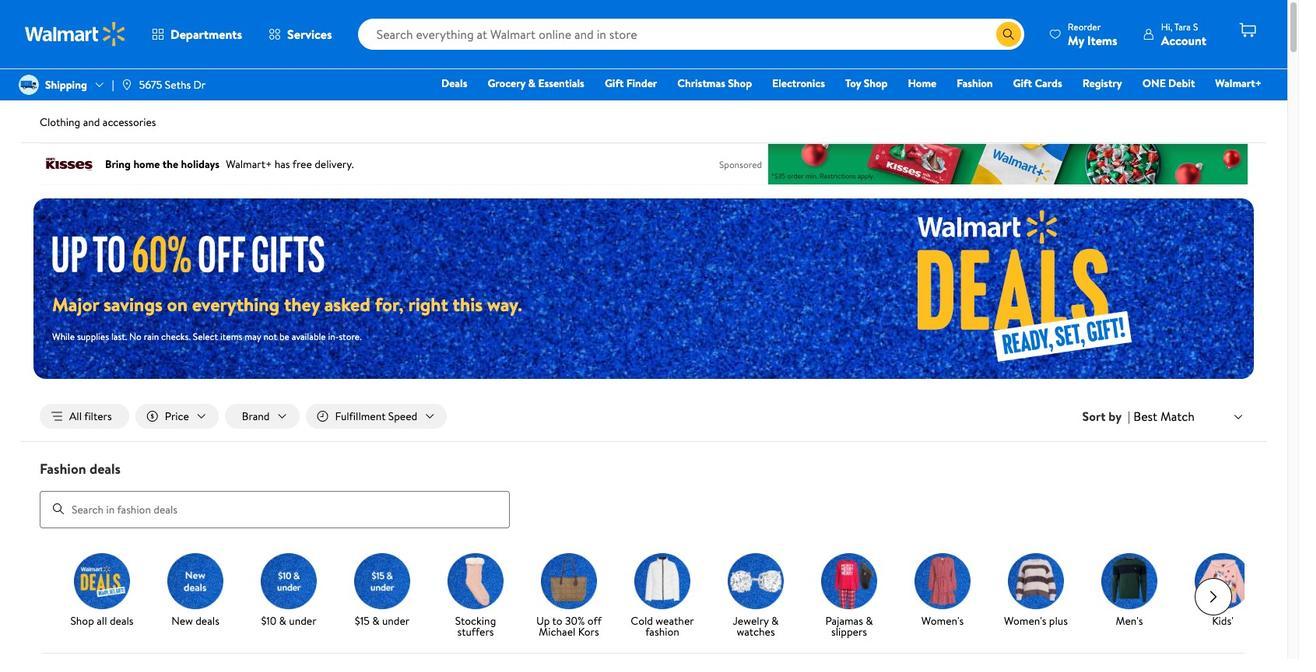Task type: describe. For each thing, give the bounding box(es) containing it.
registry link
[[1076, 75, 1130, 92]]

Walmart Site-Wide search field
[[358, 19, 1025, 50]]

sponsored
[[720, 158, 763, 171]]

deals for new deals
[[196, 613, 220, 629]]

stuffers
[[458, 624, 494, 640]]

0 horizontal spatial walmart black friday deals for days image
[[52, 234, 339, 273]]

best match
[[1134, 408, 1196, 425]]

electronics
[[773, 76, 826, 91]]

while supplies last. no rain checks. select items may not be available in-store.
[[52, 330, 362, 343]]

cold weather fashion
[[631, 613, 694, 640]]

fashion link
[[950, 75, 1001, 92]]

this
[[453, 291, 483, 318]]

brand button
[[225, 404, 299, 429]]

services button
[[256, 16, 346, 53]]

clothing and accessories
[[40, 114, 156, 130]]

by
[[1109, 408, 1122, 425]]

clothing
[[40, 114, 80, 130]]

s
[[1194, 20, 1199, 33]]

toy shop
[[846, 76, 888, 91]]

$15 & under image
[[354, 553, 410, 610]]

gift cards link
[[1007, 75, 1070, 92]]

not
[[264, 330, 277, 343]]

& for pajamas
[[866, 613, 874, 629]]

deals for fashion deals
[[90, 460, 121, 479]]

toy shop link
[[839, 75, 895, 92]]

kids' image
[[1196, 553, 1252, 610]]

plus
[[1050, 613, 1069, 629]]

sort by |
[[1083, 408, 1131, 425]]

weather
[[656, 613, 694, 629]]

women's plus
[[1005, 613, 1069, 629]]

select
[[193, 330, 218, 343]]

stocking
[[455, 613, 496, 629]]

may
[[245, 330, 261, 343]]

1 horizontal spatial walmart black friday deals for days image
[[810, 199, 1255, 379]]

cold weather fashion link
[[622, 553, 703, 641]]

all filters
[[69, 409, 112, 424]]

0 horizontal spatial |
[[112, 77, 114, 93]]

kids' link
[[1183, 553, 1264, 630]]

registry
[[1083, 76, 1123, 91]]

$10
[[261, 613, 277, 629]]

& for $10
[[279, 613, 287, 629]]

next slide for chipmodulewithimages list image
[[1196, 578, 1233, 616]]

| inside sort and filter section element
[[1129, 408, 1131, 425]]

items
[[1088, 32, 1118, 49]]

christmas shop
[[678, 76, 752, 91]]

for,
[[375, 291, 404, 318]]

shop for christmas shop
[[729, 76, 752, 91]]

christmas shop link
[[671, 75, 759, 92]]

hi, tara s account
[[1162, 20, 1207, 49]]

match
[[1161, 408, 1196, 425]]

walmart image
[[25, 22, 126, 47]]

0 horizontal spatial shop
[[70, 613, 94, 629]]

up
[[537, 613, 550, 629]]

new deals image
[[167, 553, 224, 610]]

search image
[[52, 503, 65, 516]]

shop all deals image
[[74, 553, 130, 610]]

fashion for fashion deals
[[40, 460, 86, 479]]

gift for gift cards
[[1014, 76, 1033, 91]]

men's link
[[1090, 553, 1171, 630]]

new deals
[[171, 613, 220, 629]]

stocking stuffers
[[455, 613, 496, 640]]

walmart+
[[1216, 76, 1263, 91]]

& for grocery
[[529, 76, 536, 91]]

shop all deals
[[70, 613, 134, 629]]

kids'
[[1213, 613, 1234, 629]]

 image for 5675 seths dr
[[120, 79, 133, 91]]

everything
[[192, 291, 280, 318]]

fashion for fashion
[[957, 76, 994, 91]]

women's image
[[915, 553, 971, 610]]

services
[[287, 26, 332, 43]]

jewelry
[[733, 613, 769, 629]]

men's image
[[1102, 553, 1158, 610]]

home link
[[902, 75, 944, 92]]

christmas
[[678, 76, 726, 91]]

checks.
[[161, 330, 191, 343]]

new
[[171, 613, 193, 629]]

fulfillment speed button
[[306, 404, 447, 429]]

jewelry & watches link
[[716, 553, 797, 641]]

kors
[[579, 624, 599, 640]]

watches
[[737, 624, 775, 640]]

items
[[220, 330, 243, 343]]

deals
[[442, 76, 468, 91]]

store.
[[339, 330, 362, 343]]

women's for women's
[[922, 613, 964, 629]]

rain
[[144, 330, 159, 343]]

brand
[[242, 409, 270, 424]]

pajamas & slippers link
[[809, 553, 890, 641]]

& for jewelry
[[772, 613, 779, 629]]



Task type: locate. For each thing, give the bounding box(es) containing it.
$15 & under
[[355, 613, 410, 629]]

5675 seths dr
[[139, 77, 206, 93]]

fulfillment speed
[[335, 409, 418, 424]]

fashion
[[957, 76, 994, 91], [40, 460, 86, 479]]

gift left "cards"
[[1014, 76, 1033, 91]]

$10 & under link
[[248, 553, 329, 630]]

no
[[129, 330, 142, 343]]

way.
[[488, 291, 523, 318]]

1 horizontal spatial gift
[[1014, 76, 1033, 91]]

gift finder link
[[598, 75, 665, 92]]

0 horizontal spatial under
[[289, 613, 317, 629]]

cards
[[1035, 76, 1063, 91]]

all filters button
[[40, 404, 129, 429]]

 image left shipping at the left
[[19, 75, 39, 95]]

accessories
[[103, 114, 156, 130]]

shop right toy
[[864, 76, 888, 91]]

departments button
[[139, 16, 256, 53]]

women's link
[[903, 553, 984, 630]]

in-
[[328, 330, 339, 343]]

$10 & under
[[261, 613, 317, 629]]

under right $10
[[289, 613, 317, 629]]

essentials
[[539, 76, 585, 91]]

my
[[1068, 32, 1085, 49]]

&
[[529, 76, 536, 91], [279, 613, 287, 629], [372, 613, 380, 629], [772, 613, 779, 629], [866, 613, 874, 629]]

shop left all
[[70, 613, 94, 629]]

1 horizontal spatial shop
[[729, 76, 752, 91]]

finder
[[627, 76, 658, 91]]

 image left 5675
[[120, 79, 133, 91]]

0 horizontal spatial  image
[[19, 75, 39, 95]]

2 horizontal spatial shop
[[864, 76, 888, 91]]

under right $15
[[382, 613, 410, 629]]

under for $10 & under
[[289, 613, 317, 629]]

fashion inside search field
[[40, 460, 86, 479]]

deals right new
[[196, 613, 220, 629]]

deals down filters
[[90, 460, 121, 479]]

women's left plus
[[1005, 613, 1047, 629]]

1 horizontal spatial women's
[[1005, 613, 1047, 629]]

hi,
[[1162, 20, 1173, 33]]

1 vertical spatial fashion
[[40, 460, 86, 479]]

walmart black friday deals for days image
[[810, 199, 1255, 379], [52, 234, 339, 273]]

& right $15
[[372, 613, 380, 629]]

off
[[588, 613, 602, 629]]

savings
[[104, 291, 163, 318]]

2 gift from the left
[[1014, 76, 1033, 91]]

jewelry & watches image
[[728, 553, 784, 610]]

 image
[[19, 75, 39, 95], [120, 79, 133, 91]]

 image for shipping
[[19, 75, 39, 95]]

| right by
[[1129, 408, 1131, 425]]

speed
[[389, 409, 418, 424]]

pajamas
[[826, 613, 864, 629]]

electronics link
[[766, 75, 833, 92]]

michael kors image
[[541, 553, 597, 610]]

shop fashion. image
[[635, 553, 691, 610]]

Search search field
[[358, 19, 1025, 50]]

departments
[[171, 26, 242, 43]]

dr
[[194, 77, 206, 93]]

gift inside gift cards link
[[1014, 76, 1033, 91]]

& inside pajamas & slippers
[[866, 613, 874, 629]]

and
[[83, 114, 100, 130]]

shop for toy shop
[[864, 76, 888, 91]]

gift for gift finder
[[605, 76, 624, 91]]

tara
[[1175, 20, 1192, 33]]

search icon image
[[1003, 28, 1016, 41]]

Fashion deals search field
[[21, 460, 1267, 529]]

sort
[[1083, 408, 1106, 425]]

& right grocery
[[529, 76, 536, 91]]

0 horizontal spatial fashion
[[40, 460, 86, 479]]

up to 30% off michael kors
[[537, 613, 602, 640]]

1 gift from the left
[[605, 76, 624, 91]]

fulfillment
[[335, 409, 386, 424]]

& for $15
[[372, 613, 380, 629]]

available
[[292, 330, 326, 343]]

women's for women's plus
[[1005, 613, 1047, 629]]

0 vertical spatial fashion
[[957, 76, 994, 91]]

home
[[909, 76, 937, 91]]

shop
[[729, 76, 752, 91], [864, 76, 888, 91], [70, 613, 94, 629]]

5675
[[139, 77, 162, 93]]

debit
[[1169, 76, 1196, 91]]

0 vertical spatial |
[[112, 77, 114, 93]]

& right pajamas
[[866, 613, 874, 629]]

2 women's from the left
[[1005, 613, 1047, 629]]

major savings on everything they asked for, right this way.
[[52, 291, 523, 318]]

shipping
[[45, 77, 87, 93]]

1 horizontal spatial fashion
[[957, 76, 994, 91]]

& right $10
[[279, 613, 287, 629]]

gift
[[605, 76, 624, 91], [1014, 76, 1033, 91]]

up to 30% off michael kors link
[[529, 553, 610, 641]]

account
[[1162, 32, 1207, 49]]

$15 & under link
[[342, 553, 423, 630]]

all
[[69, 409, 82, 424]]

gift left finder
[[605, 76, 624, 91]]

fashion deals
[[40, 460, 121, 479]]

Search in fashion deals search field
[[40, 491, 510, 529]]

1 vertical spatial |
[[1129, 408, 1131, 425]]

$15
[[355, 613, 370, 629]]

price button
[[135, 404, 219, 429]]

toy
[[846, 76, 862, 91]]

under inside 'link'
[[382, 613, 410, 629]]

major
[[52, 291, 99, 318]]

2 under from the left
[[382, 613, 410, 629]]

while
[[52, 330, 75, 343]]

stocking stuffers image
[[448, 553, 504, 610]]

under for $15 & under
[[382, 613, 410, 629]]

0 horizontal spatial women's
[[922, 613, 964, 629]]

pajamas & slippers image
[[822, 553, 878, 610]]

best
[[1134, 408, 1158, 425]]

women's inside "link"
[[922, 613, 964, 629]]

0 horizontal spatial gift
[[605, 76, 624, 91]]

women's down women's image
[[922, 613, 964, 629]]

1 horizontal spatial  image
[[120, 79, 133, 91]]

sort and filter section element
[[21, 392, 1267, 442]]

& inside 'link'
[[372, 613, 380, 629]]

jewelry & watches
[[733, 613, 779, 640]]

28
[[1257, 17, 1268, 30]]

under
[[289, 613, 317, 629], [382, 613, 410, 629]]

reorder
[[1068, 20, 1102, 33]]

fashion right home link
[[957, 76, 994, 91]]

gift cards
[[1014, 76, 1063, 91]]

walmart+ link
[[1209, 75, 1270, 92]]

shop ten dollars and under. image
[[261, 553, 317, 610]]

1 horizontal spatial |
[[1129, 408, 1131, 425]]

| left 5675
[[112, 77, 114, 93]]

women's plus image
[[1009, 553, 1065, 610]]

gift finder
[[605, 76, 658, 91]]

supplies
[[77, 330, 109, 343]]

they
[[284, 291, 320, 318]]

28 button
[[1226, 16, 1284, 53]]

shop right "christmas"
[[729, 76, 752, 91]]

pajamas & slippers
[[826, 613, 874, 640]]

cold
[[631, 613, 653, 629]]

& right jewelry
[[772, 613, 779, 629]]

30%
[[565, 613, 585, 629]]

deals inside search field
[[90, 460, 121, 479]]

& inside jewelry & watches
[[772, 613, 779, 629]]

grocery & essentials
[[488, 76, 585, 91]]

on
[[167, 291, 188, 318]]

fashion
[[646, 624, 680, 640]]

all
[[97, 613, 107, 629]]

fashion up search icon at the left of page
[[40, 460, 86, 479]]

1 horizontal spatial under
[[382, 613, 410, 629]]

reorder my items
[[1068, 20, 1118, 49]]

to
[[553, 613, 563, 629]]

deals right all
[[110, 613, 134, 629]]

fashion inside 'link'
[[957, 76, 994, 91]]

price
[[165, 409, 189, 424]]

1 under from the left
[[289, 613, 317, 629]]

men's
[[1117, 613, 1144, 629]]

1 women's from the left
[[922, 613, 964, 629]]

deals link
[[435, 75, 475, 92]]



Task type: vqa. For each thing, say whether or not it's contained in the screenshot.
the
no



